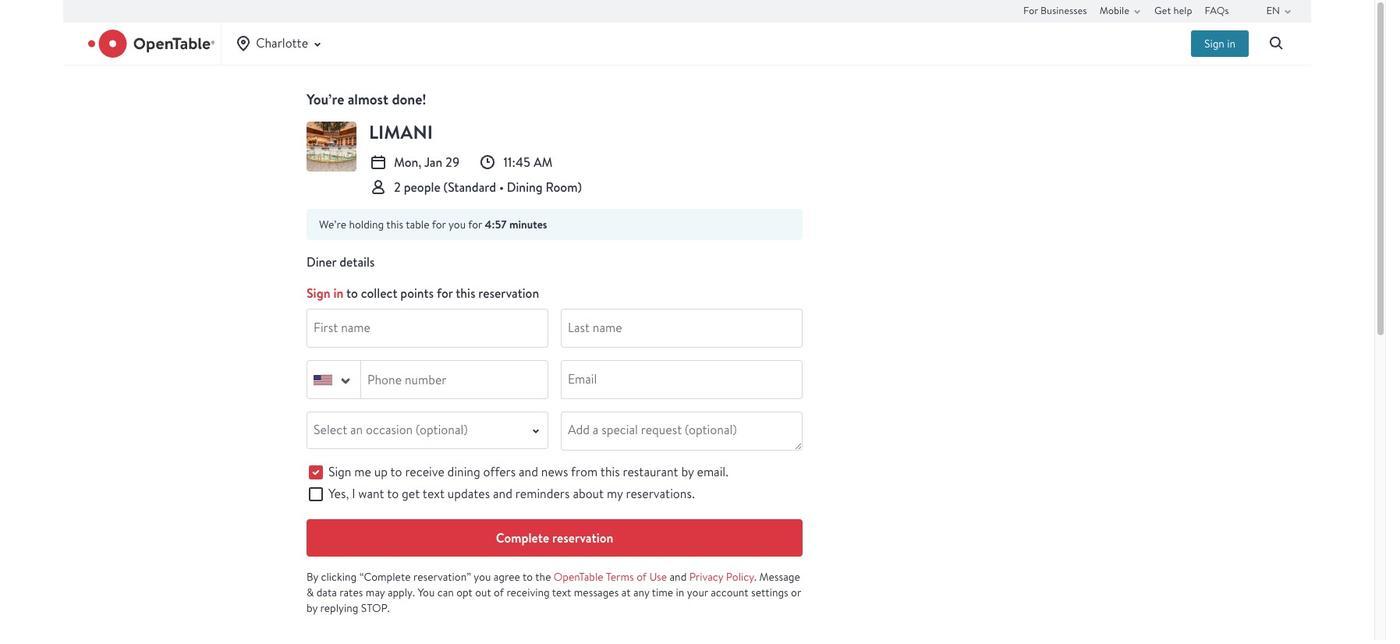 Task type: vqa. For each thing, say whether or not it's contained in the screenshot.
THE UPTOWN
no



Task type: describe. For each thing, give the bounding box(es) containing it.
time
[[652, 586, 673, 600]]

diner details
[[307, 254, 375, 271]]

to left get on the bottom left of the page
[[387, 486, 399, 502]]

you're
[[307, 90, 344, 109]]

limani
[[369, 119, 433, 145]]

in for sign in to collect points for this reservation
[[333, 285, 343, 302]]

0 horizontal spatial reservation
[[478, 285, 539, 302]]

done!
[[392, 90, 426, 109]]

faqs
[[1205, 4, 1229, 17]]

stop.
[[361, 601, 390, 616]]

(standard
[[444, 179, 496, 196]]

"complete
[[359, 570, 411, 584]]

minutes
[[509, 217, 547, 232]]

messages
[[574, 586, 619, 600]]

for left 4:57
[[468, 218, 482, 232]]

may
[[366, 586, 385, 600]]

we're
[[319, 218, 346, 232]]

points
[[400, 285, 434, 302]]

4:57
[[485, 217, 507, 232]]

reservation inside button
[[552, 530, 613, 547]]

text inside . message & data rates may apply. you can opt out of receiving text messages at any time in your account settings or by replying stop.
[[552, 586, 571, 600]]

agree
[[494, 570, 520, 584]]

opentable
[[554, 570, 604, 584]]

policy
[[726, 570, 754, 584]]

&
[[307, 586, 314, 600]]

sign in to collect points for this reservation
[[307, 285, 539, 302]]

help
[[1174, 4, 1192, 17]]

use
[[649, 570, 667, 584]]

yes,
[[328, 486, 349, 502]]

to left "the"
[[523, 570, 533, 584]]

up
[[374, 464, 388, 481]]

2 horizontal spatial this
[[601, 464, 620, 481]]

we're holding this table for you for 4:57 minutes
[[319, 217, 547, 232]]

almost
[[348, 90, 389, 109]]

can
[[437, 586, 454, 600]]

mobile
[[1100, 4, 1130, 17]]

you're almost done! element
[[307, 90, 803, 109]]

mon,
[[394, 154, 422, 171]]

clicking
[[321, 570, 357, 584]]

sign for sign in to collect points for this reservation
[[307, 285, 330, 302]]

settings
[[751, 586, 789, 600]]

First name text field
[[307, 310, 548, 347]]

rates
[[339, 586, 363, 600]]

replying
[[320, 601, 358, 616]]

2 vertical spatial and
[[670, 570, 687, 584]]

yes, i want to get text updates and reminders about my reservations.
[[328, 486, 695, 502]]

your
[[687, 586, 708, 600]]

receiving
[[507, 586, 550, 600]]

in for sign in
[[1227, 37, 1236, 51]]

•
[[499, 179, 504, 196]]

out
[[475, 586, 491, 600]]

en button
[[1267, 0, 1297, 22]]

you
[[418, 586, 435, 600]]

about
[[573, 486, 604, 502]]

privacy
[[689, 570, 724, 584]]

from
[[571, 464, 598, 481]]

or
[[791, 586, 801, 600]]

jan
[[424, 154, 443, 171]]

limani link
[[369, 119, 803, 147]]

11:45 am
[[503, 154, 553, 171]]

complete
[[496, 530, 549, 547]]

restaurant
[[623, 464, 678, 481]]

get help
[[1155, 4, 1192, 17]]

terms
[[606, 570, 634, 584]]

11:45
[[503, 154, 531, 171]]

want
[[358, 486, 384, 502]]

reservations.
[[626, 486, 695, 502]]

charlotte button
[[234, 23, 327, 65]]

reservation"
[[413, 570, 471, 584]]

message
[[760, 570, 800, 584]]

room)
[[546, 179, 582, 196]]

of inside . message & data rates may apply. you can opt out of receiving text messages at any time in your account settings or by replying stop.
[[494, 586, 504, 600]]

29
[[446, 154, 460, 171]]

by inside . message & data rates may apply. you can opt out of receiving text messages at any time in your account settings or by replying stop.
[[307, 601, 318, 616]]

for businesses
[[1024, 4, 1087, 17]]



Task type: locate. For each thing, give the bounding box(es) containing it.
and up reminders
[[519, 464, 538, 481]]

0 vertical spatial sign in button
[[1191, 30, 1249, 57]]

1 horizontal spatial of
[[637, 570, 647, 584]]

2 people (standard • dining room)
[[394, 179, 582, 196]]

this up my
[[601, 464, 620, 481]]

am
[[534, 154, 553, 171]]

sign
[[1205, 37, 1225, 51], [307, 285, 330, 302], [328, 464, 351, 481]]

this right points
[[456, 285, 475, 302]]

text
[[423, 486, 445, 502], [552, 586, 571, 600]]

and
[[519, 464, 538, 481], [493, 486, 513, 502], [670, 570, 687, 584]]

sign for sign me up to receive dining offers and news from this restaurant by email.
[[328, 464, 351, 481]]

table
[[406, 218, 429, 232]]

0 horizontal spatial text
[[423, 486, 445, 502]]

email.
[[697, 464, 729, 481]]

dining
[[507, 179, 543, 196]]

opt
[[456, 586, 473, 600]]

complete reservation
[[496, 530, 613, 547]]

charlotte
[[256, 35, 308, 51]]

1 horizontal spatial sign in button
[[1191, 30, 1249, 57]]

sign down diner
[[307, 285, 330, 302]]

you inside the "we're holding this table for you for 4:57 minutes"
[[449, 218, 466, 232]]

0 horizontal spatial this
[[386, 218, 403, 232]]

of right out
[[494, 586, 504, 600]]

dining
[[447, 464, 480, 481]]

Email email field
[[562, 361, 802, 399]]

get help button
[[1155, 0, 1192, 22]]

you
[[449, 218, 466, 232], [474, 570, 491, 584]]

opentable logo image
[[88, 30, 215, 58]]

0 vertical spatial reservation
[[478, 285, 539, 302]]

1 horizontal spatial this
[[456, 285, 475, 302]]

complete reservation button
[[307, 520, 803, 557]]

data
[[316, 586, 337, 600]]

text down opentable
[[552, 586, 571, 600]]

2
[[394, 179, 401, 196]]

sign inside button
[[1205, 37, 1225, 51]]

0 vertical spatial text
[[423, 486, 445, 502]]

this inside the "we're holding this table for you for 4:57 minutes"
[[386, 218, 403, 232]]

1 vertical spatial sign
[[307, 285, 330, 302]]

to right up
[[390, 464, 402, 481]]

receive
[[405, 464, 445, 481]]

0 vertical spatial of
[[637, 570, 647, 584]]

1 horizontal spatial and
[[519, 464, 538, 481]]

mon, jan 29
[[394, 154, 460, 171]]

1 vertical spatial by
[[307, 601, 318, 616]]

0 horizontal spatial and
[[493, 486, 513, 502]]

reservation up opentable
[[552, 530, 613, 547]]

diner
[[307, 254, 337, 271]]

businesses
[[1041, 4, 1087, 17]]

0 horizontal spatial of
[[494, 586, 504, 600]]

any
[[633, 586, 650, 600]]

1 horizontal spatial reservation
[[552, 530, 613, 547]]

for right "table" on the top left
[[432, 218, 446, 232]]

reminders
[[516, 486, 570, 502]]

0 vertical spatial sign
[[1205, 37, 1225, 51]]

0 vertical spatial and
[[519, 464, 538, 481]]

1 vertical spatial you
[[474, 570, 491, 584]]

2 horizontal spatial in
[[1227, 37, 1236, 51]]

people
[[404, 179, 441, 196]]

reservation down 4:57
[[478, 285, 539, 302]]

in inside . message & data rates may apply. you can opt out of receiving text messages at any time in your account settings or by replying stop.
[[676, 586, 684, 600]]

to left "collect" in the left of the page
[[346, 285, 358, 302]]

1 vertical spatial and
[[493, 486, 513, 502]]

offers
[[483, 464, 516, 481]]

for businesses button
[[1024, 0, 1087, 22]]

0 horizontal spatial sign in button
[[307, 285, 343, 302]]

in inside button
[[1227, 37, 1236, 51]]

for
[[432, 218, 446, 232], [468, 218, 482, 232], [437, 285, 453, 302]]

get
[[402, 486, 420, 502]]

in left your
[[676, 586, 684, 600]]

sign in button down diner
[[307, 285, 343, 302]]

reservation
[[478, 285, 539, 302], [552, 530, 613, 547]]

in
[[1227, 37, 1236, 51], [333, 285, 343, 302], [676, 586, 684, 600]]

text right get on the bottom left of the page
[[423, 486, 445, 502]]

by clicking "complete reservation" you agree to the opentable terms of use and privacy policy
[[307, 570, 754, 584]]

1 horizontal spatial by
[[681, 464, 694, 481]]

by
[[307, 570, 318, 584]]

my
[[607, 486, 623, 502]]

1 vertical spatial sign in button
[[307, 285, 343, 302]]

collect
[[361, 285, 397, 302]]

me
[[354, 464, 371, 481]]

to
[[346, 285, 358, 302], [390, 464, 402, 481], [387, 486, 399, 502], [523, 570, 533, 584]]

by left email.
[[681, 464, 694, 481]]

mobile button
[[1100, 0, 1147, 22]]

Phone number telephone field
[[361, 361, 548, 399]]

.
[[754, 570, 757, 584]]

and for reminders
[[493, 486, 513, 502]]

1 vertical spatial of
[[494, 586, 504, 600]]

. message & data rates may apply. you can opt out of receiving text messages at any time in your account settings or by replying stop.
[[307, 570, 801, 616]]

sign in
[[1205, 37, 1236, 51]]

Add a special request (optional) text field
[[562, 413, 802, 450]]

0 vertical spatial by
[[681, 464, 694, 481]]

0 horizontal spatial in
[[333, 285, 343, 302]]

in down diner details
[[333, 285, 343, 302]]

you're almost done!
[[307, 90, 426, 109]]

details
[[340, 254, 375, 271]]

sign down the faqs button
[[1205, 37, 1225, 51]]

1 vertical spatial this
[[456, 285, 475, 302]]

faqs button
[[1205, 0, 1229, 22]]

0 vertical spatial this
[[386, 218, 403, 232]]

news
[[541, 464, 568, 481]]

i
[[352, 486, 355, 502]]

you left 4:57
[[449, 218, 466, 232]]

1 vertical spatial text
[[552, 586, 571, 600]]

the
[[535, 570, 551, 584]]

at
[[622, 586, 631, 600]]

this left "table" on the top left
[[386, 218, 403, 232]]

privacy policy link
[[689, 570, 754, 584]]

in down the faqs button
[[1227, 37, 1236, 51]]

0 vertical spatial you
[[449, 218, 466, 232]]

account
[[711, 586, 749, 600]]

and right use
[[670, 570, 687, 584]]

1 vertical spatial reservation
[[552, 530, 613, 547]]

sign for sign in
[[1205, 37, 1225, 51]]

0 horizontal spatial by
[[307, 601, 318, 616]]

sign in button down the faqs button
[[1191, 30, 1249, 57]]

for right points
[[437, 285, 453, 302]]

opentable terms of use link
[[554, 570, 667, 584]]

0 horizontal spatial you
[[449, 218, 466, 232]]

1 horizontal spatial you
[[474, 570, 491, 584]]

this
[[386, 218, 403, 232], [456, 285, 475, 302], [601, 464, 620, 481]]

1 vertical spatial in
[[333, 285, 343, 302]]

sign in button
[[1191, 30, 1249, 57], [307, 285, 343, 302]]

holding
[[349, 218, 384, 232]]

by
[[681, 464, 694, 481], [307, 601, 318, 616]]

sign up the yes,
[[328, 464, 351, 481]]

you up out
[[474, 570, 491, 584]]

by down &
[[307, 601, 318, 616]]

0 vertical spatial in
[[1227, 37, 1236, 51]]

en
[[1267, 4, 1280, 17]]

Last name text field
[[562, 310, 802, 347]]

1 horizontal spatial text
[[552, 586, 571, 600]]

for
[[1024, 4, 1038, 17]]

of
[[637, 570, 647, 584], [494, 586, 504, 600]]

1 horizontal spatial in
[[676, 586, 684, 600]]

of up any
[[637, 570, 647, 584]]

2 horizontal spatial and
[[670, 570, 687, 584]]

apply.
[[388, 586, 415, 600]]

updates
[[448, 486, 490, 502]]

and down offers
[[493, 486, 513, 502]]

2 vertical spatial sign
[[328, 464, 351, 481]]

and for news
[[519, 464, 538, 481]]

search icon image
[[1268, 34, 1286, 53]]

2 vertical spatial this
[[601, 464, 620, 481]]

2 vertical spatial in
[[676, 586, 684, 600]]

get
[[1155, 4, 1171, 17]]



